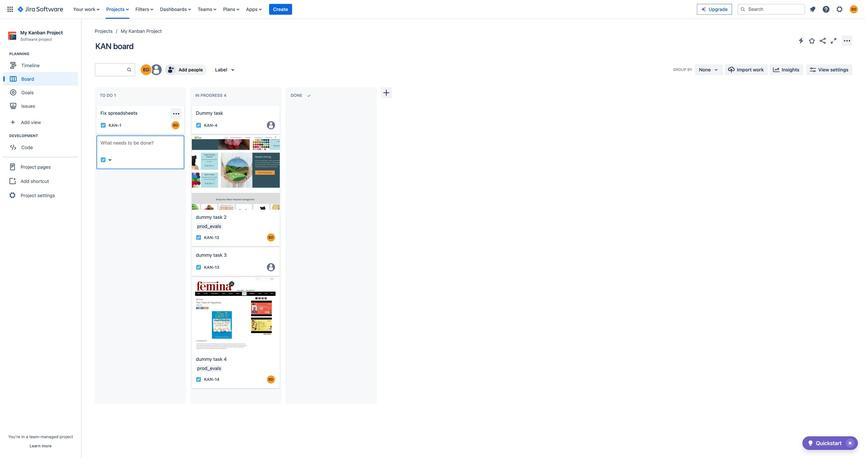Task type: locate. For each thing, give the bounding box(es) containing it.
heading
[[9, 51, 81, 57], [9, 133, 81, 139]]

automations menu button icon image
[[798, 37, 806, 45]]

star kan board image
[[809, 37, 817, 45]]

heading for development icon
[[9, 133, 81, 139]]

0 vertical spatial group
[[3, 51, 81, 115]]

planning image
[[1, 50, 9, 58]]

settings image
[[836, 5, 844, 13]]

create issue image
[[92, 101, 100, 109]]

to do element
[[100, 93, 117, 98]]

Search field
[[738, 4, 806, 15]]

1 horizontal spatial task image
[[196, 235, 201, 240]]

dismiss quickstart image
[[845, 438, 856, 449]]

task image
[[101, 123, 106, 128], [196, 235, 201, 240]]

list item
[[269, 0, 292, 19]]

1 heading from the top
[[9, 51, 81, 57]]

task image
[[196, 123, 201, 128], [101, 157, 106, 163], [196, 265, 201, 270], [196, 377, 201, 382]]

1 vertical spatial heading
[[9, 133, 81, 139]]

search image
[[741, 7, 746, 12]]

None search field
[[738, 4, 806, 15]]

sidebar element
[[0, 19, 81, 458]]

0 vertical spatial task image
[[101, 123, 106, 128]]

0 horizontal spatial task image
[[101, 123, 106, 128]]

2 vertical spatial create issue image
[[187, 243, 195, 251]]

sidebar navigation image
[[74, 27, 89, 41]]

create issue image
[[187, 101, 195, 109], [187, 131, 195, 139], [187, 243, 195, 251]]

in progress element
[[195, 93, 228, 98]]

notifications image
[[809, 5, 817, 13]]

0 vertical spatial heading
[[9, 51, 81, 57]]

help image
[[823, 5, 831, 13]]

view settings image
[[810, 66, 818, 74]]

2 heading from the top
[[9, 133, 81, 139]]

1 vertical spatial group
[[3, 133, 81, 156]]

Search this board text field
[[95, 64, 127, 76]]

What needs to be done? - Press the "Enter" key to submit or the "Escape" key to cancel. text field
[[101, 139, 180, 153]]

1 vertical spatial create issue image
[[187, 131, 195, 139]]

appswitcher icon image
[[6, 5, 14, 13]]

group
[[3, 51, 81, 115], [3, 133, 81, 156], [3, 157, 79, 205]]

create column image
[[383, 89, 391, 97]]

development image
[[1, 132, 9, 140]]

0 vertical spatial create issue image
[[187, 101, 195, 109]]

jira software image
[[18, 5, 63, 13], [18, 5, 63, 13]]

list
[[70, 0, 697, 19], [807, 3, 863, 15]]

group for planning image
[[3, 51, 81, 115]]

banner
[[0, 0, 867, 19]]



Task type: vqa. For each thing, say whether or not it's contained in the screenshot.
topmost Task image
yes



Task type: describe. For each thing, give the bounding box(es) containing it.
group for development icon
[[3, 133, 81, 156]]

heading for planning image
[[9, 51, 81, 57]]

import image
[[728, 66, 736, 74]]

primary element
[[4, 0, 697, 19]]

your profile and settings image
[[851, 5, 859, 13]]

1 horizontal spatial list
[[807, 3, 863, 15]]

3 create issue image from the top
[[187, 243, 195, 251]]

enter full screen image
[[830, 37, 838, 45]]

0 horizontal spatial list
[[70, 0, 697, 19]]

more actions image
[[844, 37, 852, 45]]

add people image
[[167, 66, 175, 74]]

goal image
[[10, 89, 16, 96]]

1 create issue image from the top
[[187, 101, 195, 109]]

more actions for kan-1 fix spreadsheets image
[[172, 110, 180, 118]]

check image
[[807, 439, 815, 447]]

2 vertical spatial group
[[3, 157, 79, 205]]

2 create issue image from the top
[[187, 131, 195, 139]]

1 vertical spatial task image
[[196, 235, 201, 240]]



